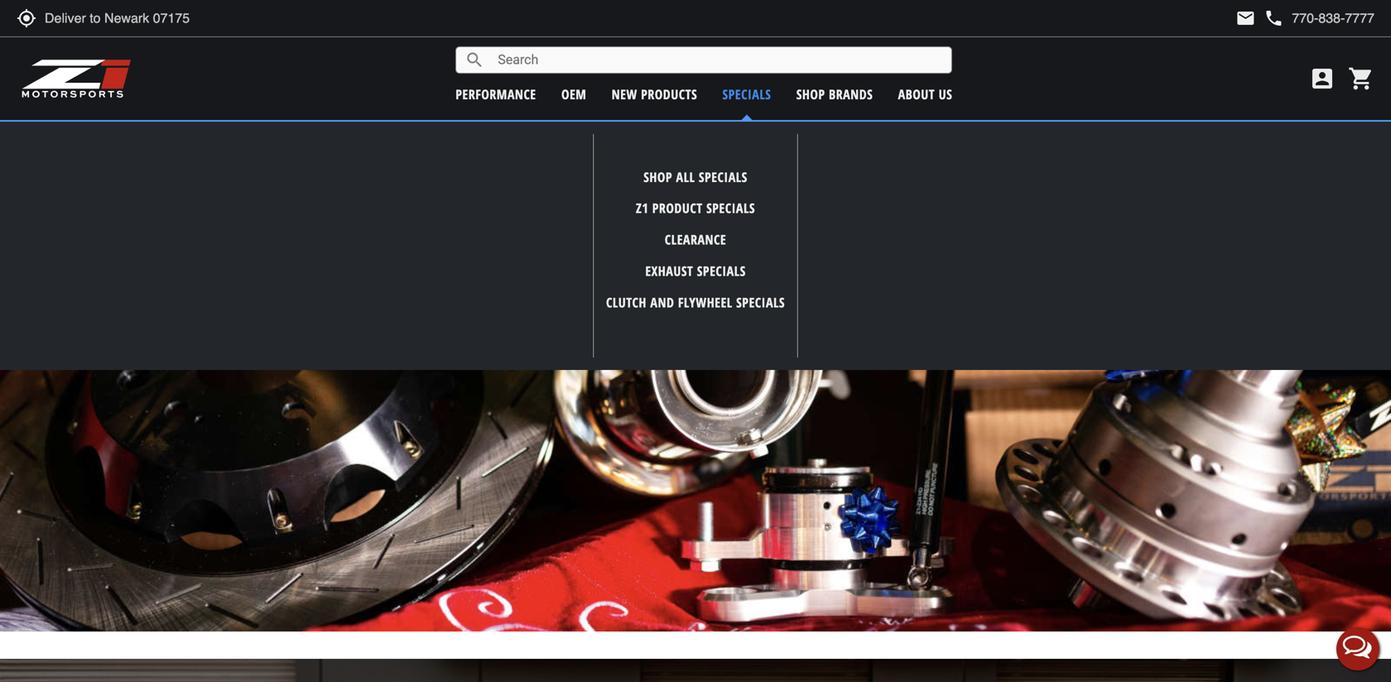 Task type: locate. For each thing, give the bounding box(es) containing it.
z1 motorsports logo image
[[21, 58, 132, 99]]

Search search field
[[485, 47, 952, 73]]

shop brands
[[797, 85, 873, 103]]

z1 product specials link
[[636, 199, 756, 217]]

specials
[[723, 85, 772, 103]]

oem
[[562, 85, 587, 103]]

shopping_cart
[[1349, 65, 1375, 92]]

shop left all
[[644, 168, 673, 186]]

shop brands link
[[797, 85, 873, 103]]

new products
[[612, 85, 698, 103]]

new
[[612, 85, 638, 103]]

my_location
[[17, 8, 36, 28]]

specials
[[699, 168, 748, 186], [707, 199, 756, 217], [697, 262, 746, 280], [737, 294, 785, 311]]

products
[[641, 85, 698, 103]]

performance
[[456, 85, 537, 103]]

win this truck shop now to get automatically entered image
[[0, 659, 1392, 683]]

all
[[677, 168, 696, 186]]

product
[[653, 199, 703, 217]]

clearance link
[[665, 231, 727, 249]]

exhaust specials link
[[646, 262, 746, 280]]

search
[[465, 50, 485, 70]]

clutch
[[606, 294, 647, 311]]

shop left brands
[[797, 85, 826, 103]]

about us
[[899, 85, 953, 103]]

mail phone
[[1236, 8, 1284, 28]]

clutch and flywheel specials
[[606, 294, 785, 311]]

new products link
[[612, 85, 698, 103]]

1 vertical spatial shop
[[644, 168, 673, 186]]

phone
[[1265, 8, 1284, 28]]

0 vertical spatial shop
[[797, 85, 826, 103]]

(change model)
[[765, 129, 839, 145]]

shop
[[797, 85, 826, 103], [644, 168, 673, 186]]

specials right flywheel
[[737, 294, 785, 311]]

1 horizontal spatial shop
[[797, 85, 826, 103]]

0 horizontal spatial shop
[[644, 168, 673, 186]]

specials right all
[[699, 168, 748, 186]]

performance link
[[456, 85, 537, 103]]

exhaust specials
[[646, 262, 746, 280]]



Task type: vqa. For each thing, say whether or not it's contained in the screenshot.
new products link
yes



Task type: describe. For each thing, give the bounding box(es) containing it.
(change
[[765, 129, 803, 145]]

exhaust
[[646, 262, 694, 280]]

'tis the season spread some cheer with our massive selection of z1 products image
[[0, 154, 1392, 632]]

and
[[651, 294, 675, 311]]

model)
[[806, 129, 839, 145]]

account_box link
[[1306, 65, 1341, 92]]

flywheel
[[678, 294, 733, 311]]

mail
[[1236, 8, 1256, 28]]

shop for shop all specials
[[644, 168, 673, 186]]

specials up clearance on the top of page
[[707, 199, 756, 217]]

about
[[899, 85, 936, 103]]

z1
[[636, 199, 649, 217]]

z1 product specials
[[636, 199, 756, 217]]

mail link
[[1236, 8, 1256, 28]]

(change model) link
[[765, 129, 839, 145]]

oem link
[[562, 85, 587, 103]]

shopping_cart link
[[1345, 65, 1375, 92]]

shop all specials link
[[644, 168, 748, 186]]

phone link
[[1265, 8, 1375, 28]]

brands
[[829, 85, 873, 103]]

specials up flywheel
[[697, 262, 746, 280]]

us
[[939, 85, 953, 103]]

account_box
[[1310, 65, 1336, 92]]

clutch and flywheel specials link
[[606, 294, 785, 311]]

about us link
[[899, 85, 953, 103]]

clearance
[[665, 231, 727, 249]]

shop all specials
[[644, 168, 748, 186]]

shop for shop brands
[[797, 85, 826, 103]]

specials link
[[723, 85, 772, 103]]



